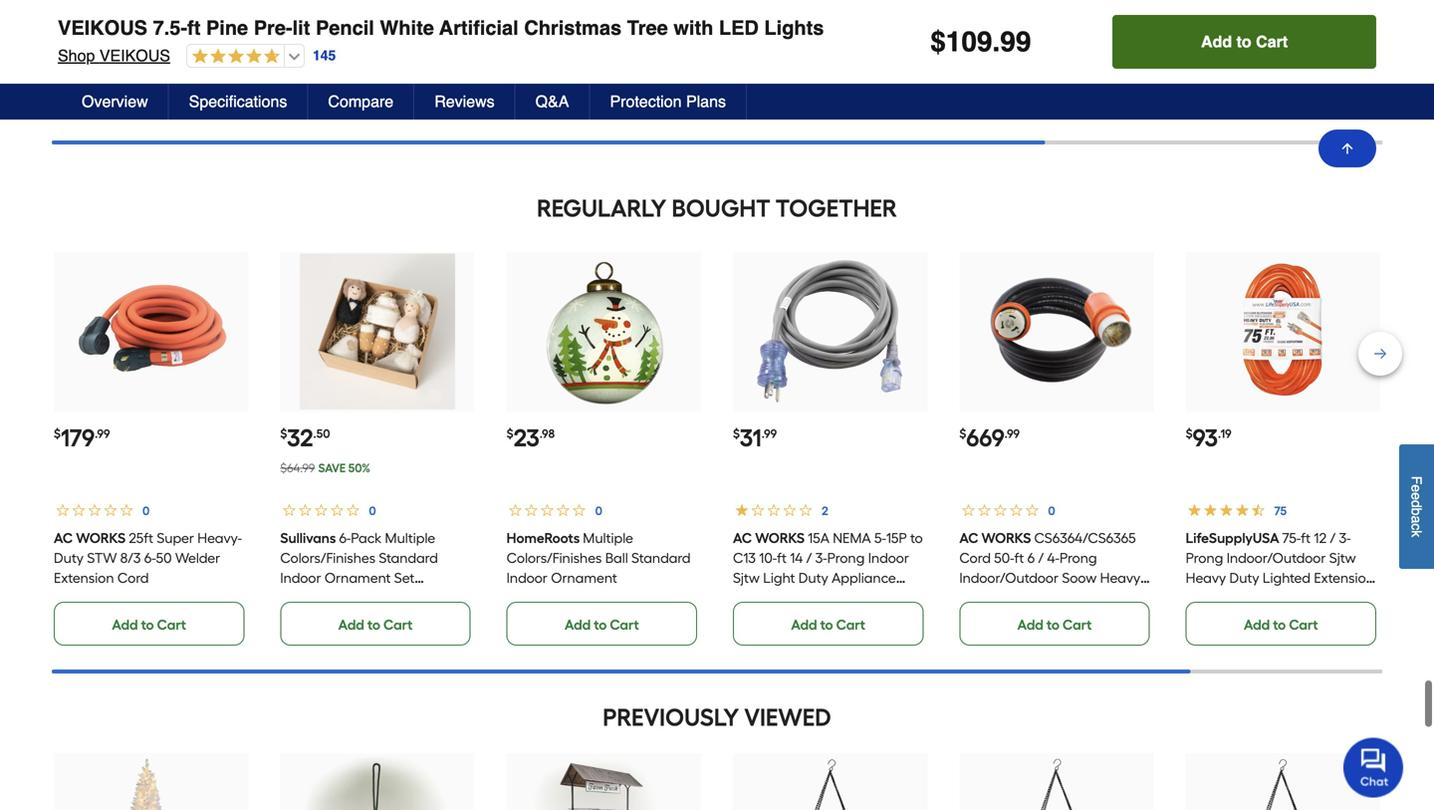 Task type: locate. For each thing, give the bounding box(es) containing it.
duty down 14
[[799, 569, 829, 586]]

lit
[[193, 0, 204, 17], [428, 0, 439, 17], [646, 0, 657, 17], [1362, 0, 1373, 17], [293, 16, 310, 39], [886, 20, 897, 37], [1075, 20, 1086, 37]]

6-ft pine pre-lit pencil artificial christmas tree with led lights up overview
[[54, 0, 245, 57]]

works inside 179 list item
[[76, 529, 126, 546]]

ac works up stw at the bottom of page
[[54, 529, 126, 546]]

add for 'list item' containing veikous
[[112, 87, 138, 104]]

1 incandescent from the left
[[764, 60, 850, 77]]

with down veikous 7.5-ft pine pre-lit pencil white artificial christmas tree with led lights at the top of page
[[379, 40, 406, 57]]

add to cart link for 'list item' containing 6-ft pine pre-lit pencil artificial christmas tree with led lights
[[507, 73, 697, 116]]

0 horizontal spatial multiple
[[385, 529, 435, 546]]

7.5- up shop veikous
[[153, 16, 187, 39]]

2 ac works from the left
[[733, 529, 805, 546]]

5-
[[875, 529, 887, 546]]

protection
[[610, 92, 682, 111]]

plans
[[686, 92, 726, 111]]

0 horizontal spatial 6-ft pine pre-lit pencil artificial christmas tree with led lights
[[54, 0, 245, 57]]

d
[[1409, 500, 1425, 508]]

1 horizontal spatial /
[[1039, 549, 1044, 566]]

3 works from the left
[[982, 529, 1032, 546]]

1 horizontal spatial 3-
[[1340, 529, 1352, 546]]

1 horizontal spatial indoor/outdoor
[[1227, 549, 1327, 566]]

1 horizontal spatial works
[[755, 529, 805, 546]]

$ 23 .98
[[507, 423, 555, 452]]

cord inside "75-ft 12 / 3- prong indoor/outdoor sjtw heavy duty lighted extension cord"
[[1186, 589, 1218, 606]]

1 horizontal spatial heavy
[[1186, 569, 1227, 586]]

3 list item from the left
[[507, 0, 701, 116]]

indoor
[[869, 549, 910, 566], [280, 569, 321, 586], [507, 569, 548, 586]]

multiple up ball
[[583, 529, 634, 546]]

to inside button
[[1237, 32, 1252, 51]]

indoor/outdoor
[[1227, 549, 1327, 566], [960, 569, 1059, 586]]

led
[[719, 16, 759, 39], [54, 40, 78, 57], [410, 40, 434, 57], [507, 40, 531, 57], [1217, 40, 1241, 57]]

cart down ball
[[610, 616, 639, 633]]

led up overview button
[[54, 40, 78, 57]]

1 .99 from the left
[[95, 426, 110, 441]]

0 horizontal spatial ornament
[[325, 569, 391, 586]]

list item containing 7-ft north valley spruce pre-lit white artificial christmas tree with incandescent lights
[[733, 0, 928, 116]]

ft left the 12
[[1302, 529, 1311, 546]]

homeroots
[[507, 529, 580, 546]]

to down cs6364/cs6365 cord 50-ft 6 / 4-prong indoor/outdoor soow heavy duty locking extension cord at the bottom right of page
[[1047, 616, 1060, 633]]

extension down soow
[[1046, 589, 1106, 606]]

0 horizontal spatial incandescent
[[764, 60, 850, 77]]

.19
[[1219, 426, 1232, 441]]

2 horizontal spatial prong
[[1186, 549, 1224, 566]]

christmas inside 7.5-ft pine pre-lit pencil white artificial christmas tree with led lights add to cart
[[280, 40, 345, 57]]

0 horizontal spatial indoor/outdoor
[[960, 569, 1059, 586]]

pre-
[[169, 0, 193, 17], [403, 0, 428, 17], [622, 0, 646, 17], [1337, 0, 1362, 17], [254, 16, 293, 39], [861, 20, 886, 37], [1051, 20, 1075, 37]]

cart for 'list item' containing veikous
[[157, 87, 186, 104]]

cart down appliance
[[837, 616, 866, 633]]

works up 50-
[[982, 529, 1032, 546]]

3 .99 from the left
[[1005, 426, 1020, 441]]

compare
[[328, 92, 394, 111]]

2 horizontal spatial .99
[[1005, 426, 1020, 441]]

cart down soow
[[1063, 616, 1092, 633]]

works inside 31 list item
[[755, 529, 805, 546]]

ft up 4.7 stars image at left
[[187, 16, 201, 39]]

1 works from the left
[[76, 529, 126, 546]]

32 list item
[[280, 252, 475, 645]]

cs6364/cs6365 cord 50-ft 6 / 4-prong indoor/outdoor soow heavy duty locking extension cord
[[960, 529, 1141, 606]]

add to cart link inside 31 list item
[[733, 602, 924, 645]]

with left north
[[674, 16, 714, 39]]

ac for 179
[[54, 529, 73, 546]]

q&a button
[[516, 84, 590, 120]]

regularly
[[537, 194, 667, 222]]

ac inside 179 list item
[[54, 529, 73, 546]]

ac works up 10-
[[733, 529, 805, 546]]

lights down "natural"
[[1245, 40, 1283, 57]]

white inside 6-ft pine pre-lit white artificial christmas tree with led lights
[[1186, 20, 1224, 37]]

works for 179
[[76, 529, 126, 546]]

duty inside "75-ft 12 / 3- prong indoor/outdoor sjtw heavy duty lighted extension cord"
[[1230, 569, 1260, 586]]

add to cart inside 669 list item
[[1018, 616, 1092, 633]]

lit inside 6.5-ft kingswood fir pre-lit white artificial christmas tree with incandescent lights
[[1075, 20, 1086, 37]]

multiple up set
[[385, 529, 435, 546]]

7.5-ft pine pre-lit pencil white artificial christmas tree with led lights link
[[280, 0, 475, 77], [280, 0, 444, 77]]

company
[[1048, 0, 1110, 17]]

ac for 31
[[733, 529, 752, 546]]

2 list item from the left
[[280, 0, 475, 116]]

with down 6.5-
[[1114, 40, 1141, 57]]

ac right 15p
[[960, 529, 979, 546]]

heavy down lifesupplyusa at the bottom of page
[[1186, 569, 1227, 586]]

ft inside cs6364/cs6365 cord 50-ft 6 / 4-prong indoor/outdoor soow heavy duty locking extension cord
[[1015, 549, 1025, 566]]

with up 4.7 stars image at left
[[208, 20, 235, 37]]

1 horizontal spatial ac works
[[733, 529, 805, 546]]

23
[[514, 423, 540, 452]]

.99 inside $ 669 .99
[[1005, 426, 1020, 441]]

pencil
[[208, 0, 245, 17], [661, 0, 698, 17], [316, 16, 374, 39], [280, 20, 317, 37]]

1 horizontal spatial colors/finishes
[[507, 549, 602, 566]]

add to cart link for 'list item' containing veikous
[[54, 73, 244, 116]]

cord down lifesupplyusa at the bottom of page
[[1186, 589, 1218, 606]]

sjtw
[[1330, 549, 1357, 566], [733, 569, 760, 586]]

$ for 31
[[733, 426, 740, 441]]

extension inside "75-ft 12 / 3- prong indoor/outdoor sjtw heavy duty lighted extension cord"
[[1314, 569, 1375, 586]]

0 vertical spatial 3-
[[1340, 529, 1352, 546]]

heavy-
[[198, 529, 242, 546]]

christmas
[[524, 16, 622, 39], [109, 20, 174, 37], [562, 20, 627, 37], [1283, 20, 1348, 37], [280, 40, 345, 57], [830, 40, 895, 57], [1015, 40, 1080, 57]]

ac left '25ft'
[[54, 529, 73, 546]]

1 standard from the left
[[379, 549, 438, 566]]

2 works from the left
[[755, 529, 805, 546]]

1 horizontal spatial sjtw
[[1330, 549, 1357, 566]]

incandescent down valley
[[764, 60, 850, 77]]

1 horizontal spatial ac
[[733, 529, 752, 546]]

cord inside 25ft super heavy- duty stw 8/3 6-50 welder extension cord
[[117, 569, 149, 586]]

ft left national
[[897, 0, 906, 17]]

6- right sullivans
[[339, 529, 351, 546]]

0 horizontal spatial .99
[[95, 426, 110, 441]]

1 ac from the left
[[54, 529, 73, 546]]

cart down "natural"
[[1257, 32, 1288, 51]]

cart for the 93 list item
[[1290, 616, 1319, 633]]

incandescent down .
[[960, 60, 1046, 77]]

0 horizontal spatial prong
[[828, 549, 865, 566]]

tree inside 6.5-ft kingswood fir pre-lit white artificial christmas tree with incandescent lights
[[1084, 40, 1111, 57]]

cart down "50"
[[157, 616, 186, 633]]

duty
[[54, 549, 84, 566], [799, 569, 829, 586], [1230, 569, 1260, 586], [960, 589, 990, 606]]

0 horizontal spatial ac works
[[54, 529, 126, 546]]

duty down lifesupplyusa at the bottom of page
[[1230, 569, 1260, 586]]

led inside 7.5-ft pine pre-lit pencil white artificial christmas tree with led lights add to cart
[[410, 40, 434, 57]]

national tree company
[[960, 0, 1110, 17]]

prong down lifesupplyusa at the bottom of page
[[1186, 549, 1224, 566]]

cart inside button
[[1257, 32, 1288, 51]]

1 horizontal spatial .99
[[762, 426, 777, 441]]

3 ac works from the left
[[960, 529, 1032, 546]]

prong down nema
[[828, 549, 865, 566]]

to inside 32 list item
[[368, 616, 381, 633]]

heavy
[[1101, 569, 1141, 586], [1186, 569, 1227, 586]]

c
[[1409, 523, 1425, 530]]

1 vertical spatial sjtw
[[733, 569, 760, 586]]

2 ornament from the left
[[551, 569, 617, 586]]

cs6364/cs6365
[[1035, 529, 1136, 546]]

veikous inside 'list item'
[[54, 0, 110, 17]]

1 horizontal spatial multiple
[[583, 529, 634, 546]]

e up b
[[1409, 492, 1425, 500]]

artificial inside 6.5-ft kingswood fir pre-lit white artificial christmas tree with incandescent lights
[[960, 40, 1012, 57]]

artificial down "natural"
[[1227, 20, 1279, 37]]

7-ft north valley spruce pre-lit white artificial christmas tree with incandescent lights link
[[733, 0, 928, 77], [733, 0, 927, 77]]

2 6-ft pine pre-lit pencil artificial christmas tree with led lights from the left
[[507, 0, 698, 57]]

99
[[1001, 26, 1032, 58]]

add for 'list item' containing 6-ft pine pre-lit pencil artificial christmas tree with led lights
[[565, 87, 591, 104]]

cart for 'list item' containing national tree company
[[1063, 87, 1092, 104]]

add to cart link inside 32 list item
[[280, 602, 471, 645]]

$ 179 .99
[[54, 423, 110, 452]]

add to cart link for 23 list item
[[507, 602, 697, 645]]

1 multiple from the left
[[385, 529, 435, 546]]

0 horizontal spatial heavy
[[1101, 569, 1141, 586]]

.99
[[95, 426, 110, 441], [762, 426, 777, 441], [1005, 426, 1020, 441]]

1 colors/finishes from the left
[[280, 549, 376, 566]]

to down "6-pack multiple colors/finishes standard indoor ornament set shatterproof"
[[368, 616, 381, 633]]

artificial up q&a at the left of page
[[507, 20, 559, 37]]

1 horizontal spatial incandescent
[[960, 60, 1046, 77]]

2 incandescent from the left
[[960, 60, 1046, 77]]

$ for 23
[[507, 426, 514, 441]]

led up 'q&a' button
[[507, 40, 531, 57]]

1 horizontal spatial 6-ft pine pre-lit pencil artificial christmas tree with led lights
[[507, 0, 698, 57]]

2 prong from the left
[[1060, 549, 1098, 566]]

ft left 6
[[1015, 549, 1025, 566]]

ft inside 7-ft north valley spruce pre-lit white artificial christmas tree with incandescent lights add to cart
[[897, 0, 906, 17]]

1 horizontal spatial indoor
[[507, 569, 548, 586]]

0 horizontal spatial standard
[[379, 549, 438, 566]]

6-
[[113, 0, 125, 17], [566, 0, 578, 17], [1282, 0, 1293, 17], [339, 529, 351, 546], [144, 549, 156, 566]]

artificial inside 6-ft pine pre-lit white artificial christmas tree with led lights
[[1227, 20, 1279, 37]]

/ inside 15a nema 5-15p to c13 10-ft 14 / 3-prong indoor sjtw light duty appliance extension cord
[[807, 549, 812, 566]]

0 horizontal spatial /
[[807, 549, 812, 566]]

ft right company
[[1135, 0, 1145, 17]]

heavy right soow
[[1101, 569, 1141, 586]]

add to cart link inside 23 list item
[[507, 602, 697, 645]]

standard
[[379, 549, 438, 566], [632, 549, 691, 566]]

cart for 32 list item
[[384, 616, 413, 633]]

669 list item
[[960, 252, 1154, 645]]

1 horizontal spatial 7.5-
[[340, 0, 360, 17]]

7.5-
[[340, 0, 360, 17], [153, 16, 187, 39]]

f e e d b a c k
[[1409, 476, 1425, 537]]

6.5-ft kingswood fir pre-lit white artificial christmas tree with incandescent lights
[[960, 0, 1145, 77]]

arrow up image
[[1340, 140, 1356, 156]]

previously viewed
[[603, 703, 832, 732]]

2 heavy from the left
[[1186, 569, 1227, 586]]

cart right 'q&a' button
[[610, 87, 639, 104]]

32
[[287, 423, 313, 452]]

ornament down ball
[[551, 569, 617, 586]]

1 heavy from the left
[[1101, 569, 1141, 586]]

artificial down valley
[[774, 40, 826, 57]]

ac works for 31
[[733, 529, 805, 546]]

list item containing 6-ft pine pre-lit pencil artificial christmas tree with led lights
[[507, 0, 701, 116]]

109
[[946, 26, 993, 58]]

/
[[1331, 529, 1336, 546], [807, 549, 812, 566], [1039, 549, 1044, 566]]

add for 23 list item
[[565, 616, 591, 633]]

with down north
[[733, 60, 760, 77]]

to down multiple colors/finishes ball standard indoor ornament
[[594, 616, 607, 633]]

works up 10-
[[755, 529, 805, 546]]

lights up overview
[[82, 40, 120, 57]]

$ for 32
[[280, 426, 287, 441]]

2 horizontal spatial /
[[1331, 529, 1336, 546]]

colors/finishes down sullivans
[[280, 549, 376, 566]]

welder
[[175, 549, 220, 566]]

1 prong from the left
[[828, 549, 865, 566]]

2 horizontal spatial works
[[982, 529, 1032, 546]]

led down nearly natural
[[1217, 40, 1241, 57]]

5 list item from the left
[[960, 0, 1154, 116]]

/ right the 12
[[1331, 529, 1336, 546]]

cart down spruce on the top right of page
[[837, 87, 866, 104]]

1 ornament from the left
[[325, 569, 391, 586]]

natural
[[1231, 0, 1278, 17]]

national
[[960, 0, 1014, 17]]

1 horizontal spatial standard
[[632, 549, 691, 566]]

0 horizontal spatial works
[[76, 529, 126, 546]]

colors/finishes
[[280, 549, 376, 566], [507, 549, 602, 566]]

artificial inside 7.5-ft pine pre-lit pencil white artificial christmas tree with led lights add to cart
[[362, 20, 414, 37]]

duty inside cs6364/cs6365 cord 50-ft 6 / 4-prong indoor/outdoor soow heavy duty locking extension cord
[[960, 589, 990, 606]]

extension inside 15a nema 5-15p to c13 10-ft 14 / 3-prong indoor sjtw light duty appliance extension cord
[[733, 589, 794, 606]]

led down veikous 7.5-ft pine pre-lit pencil white artificial christmas tree with led lights at the top of page
[[410, 40, 434, 57]]

cart inside 23 list item
[[610, 616, 639, 633]]

6- inside 6-ft pine pre-lit white artificial christmas tree with led lights
[[1282, 0, 1293, 17]]

lights inside 6.5-ft kingswood fir pre-lit white artificial christmas tree with incandescent lights
[[1049, 60, 1087, 77]]

ft
[[125, 0, 135, 17], [360, 0, 370, 17], [578, 0, 588, 17], [897, 0, 906, 17], [1135, 0, 1145, 17], [1293, 0, 1303, 17], [187, 16, 201, 39], [1302, 529, 1311, 546], [777, 549, 787, 566], [1015, 549, 1025, 566]]

homeroots multiple colors/finishes ball standard indoor ornament image
[[526, 254, 682, 409]]

4.7 stars image
[[187, 48, 280, 66]]

ft inside 7.5-ft pine pre-lit pencil white artificial christmas tree with led lights add to cart
[[360, 0, 370, 17]]

christmas inside 6.5-ft kingswood fir pre-lit white artificial christmas tree with incandescent lights
[[1015, 40, 1080, 57]]

e up d
[[1409, 484, 1425, 492]]

add to cart link for the 93 list item
[[1186, 602, 1377, 645]]

0 horizontal spatial 7.5-
[[153, 16, 187, 39]]

3 prong from the left
[[1186, 549, 1224, 566]]

with inside 7.5-ft pine pre-lit pencil white artificial christmas tree with led lights add to cart
[[379, 40, 406, 57]]

light
[[763, 569, 795, 586]]

145
[[313, 47, 336, 63]]

1 list item from the left
[[54, 0, 248, 116]]

50
[[156, 549, 172, 566]]

ft right "natural"
[[1293, 0, 1303, 17]]

2 horizontal spatial indoor
[[869, 549, 910, 566]]

add for 669 list item
[[1018, 616, 1044, 633]]

extension
[[54, 569, 114, 586], [1314, 569, 1375, 586], [733, 589, 794, 606], [1046, 589, 1106, 606]]

viewed
[[745, 703, 832, 732]]

f
[[1409, 476, 1425, 484]]

add inside 23 list item
[[565, 616, 591, 633]]

0 vertical spatial indoor/outdoor
[[1227, 549, 1327, 566]]

6 list item from the left
[[1186, 0, 1381, 116]]

cart down set
[[384, 616, 413, 633]]

works
[[76, 529, 126, 546], [755, 529, 805, 546], [982, 529, 1032, 546]]

indoor down 15p
[[869, 549, 910, 566]]

to inside 7-ft north valley spruce pre-lit white artificial christmas tree with incandescent lights add to cart
[[821, 87, 834, 104]]

lights down company
[[1049, 60, 1087, 77]]

1 vertical spatial indoor/outdoor
[[960, 569, 1059, 586]]

list item containing veikous
[[54, 0, 248, 116]]

$ for 93
[[1186, 426, 1193, 441]]

1 vertical spatial 3-
[[816, 549, 828, 566]]

3- down 15a
[[816, 549, 828, 566]]

ac works
[[54, 529, 126, 546], [733, 529, 805, 546], [960, 529, 1032, 546]]

style selections 11.34-in w x 6.34-in h blue resin contemporary/modern indoor/outdoor hanging planter image
[[753, 755, 908, 810]]

4 list item from the left
[[733, 0, 928, 116]]

.99 for 179
[[95, 426, 110, 441]]

with down "nearly"
[[1186, 40, 1213, 57]]

add to cart link for 179 list item
[[54, 602, 244, 645]]

add for 'list item' containing national tree company
[[1018, 87, 1044, 104]]

ac works inside 669 list item
[[960, 529, 1032, 546]]

0 horizontal spatial ac
[[54, 529, 73, 546]]

add inside 31 list item
[[791, 616, 818, 633]]

standard right ball
[[632, 549, 691, 566]]

veikous up shop veikous
[[58, 16, 147, 39]]

0 horizontal spatial 3-
[[816, 549, 828, 566]]

6-ft pine pre-lit pencil artificial christmas tree with led lights up protection
[[507, 0, 698, 57]]

indoor/outdoor down 50-
[[960, 569, 1059, 586]]

$ inside $ 669 .99
[[960, 426, 967, 441]]

lights right 4.7 stars image at left
[[280, 60, 319, 77]]

prong
[[828, 549, 865, 566], [1060, 549, 1098, 566], [1186, 549, 1224, 566]]

to down 25ft super heavy- duty stw 8/3 6-50 welder extension cord at the bottom left of the page
[[141, 616, 154, 633]]

0 horizontal spatial indoor
[[280, 569, 321, 586]]

1 horizontal spatial prong
[[1060, 549, 1098, 566]]

lights
[[765, 16, 824, 39], [82, 40, 120, 57], [535, 40, 573, 57], [1245, 40, 1283, 57], [280, 60, 319, 77], [853, 60, 891, 77], [1049, 60, 1087, 77]]

pre- inside 6-ft pine pre-lit white artificial christmas tree with led lights
[[1337, 0, 1362, 17]]

veikous up shop
[[54, 0, 110, 17]]

6-ft pine pre-lit pencil artificial christmas tree with led lights link
[[507, 0, 701, 59], [507, 0, 698, 57]]

$ inside the $ 179 .99
[[54, 426, 61, 441]]

shop veikous
[[58, 46, 170, 65]]

to down "natural"
[[1237, 32, 1252, 51]]

standard up set
[[379, 549, 438, 566]]

2 colors/finishes from the left
[[507, 549, 602, 566]]

pine
[[138, 0, 165, 17], [373, 0, 400, 17], [591, 0, 618, 17], [1306, 0, 1334, 17], [206, 16, 248, 39]]

indoor down homeroots in the left bottom of the page
[[507, 569, 548, 586]]

6- right 8/3
[[144, 549, 156, 566]]

e
[[1409, 484, 1425, 492], [1409, 492, 1425, 500]]

2 .99 from the left
[[762, 426, 777, 441]]

lifesupplyusa 75-ft 12 / 3-prong indoor/outdoor sjtw heavy duty lighted extension cord image
[[1206, 254, 1361, 409]]

to left the "reviews"
[[368, 87, 381, 104]]

specifications
[[189, 92, 287, 111]]

/ right 14
[[807, 549, 812, 566]]

3 ac from the left
[[960, 529, 979, 546]]

2 multiple from the left
[[583, 529, 634, 546]]

$
[[931, 26, 946, 58], [54, 426, 61, 441], [280, 426, 287, 441], [507, 426, 514, 441], [733, 426, 740, 441], [960, 426, 967, 441], [1186, 426, 1193, 441]]

2 standard from the left
[[632, 549, 691, 566]]

$ inside $ 32 .50
[[280, 426, 287, 441]]

ft inside 6.5-ft kingswood fir pre-lit white artificial christmas tree with incandescent lights
[[1135, 0, 1145, 17]]

93
[[1193, 423, 1219, 452]]

cord down 8/3
[[117, 569, 149, 586]]

cord down 14
[[797, 589, 828, 606]]

2 horizontal spatial ac
[[960, 529, 979, 546]]

0 vertical spatial sjtw
[[1330, 549, 1357, 566]]

extension down stw at the bottom of page
[[54, 569, 114, 586]]

multiple inside multiple colors/finishes ball standard indoor ornament
[[583, 529, 634, 546]]

ac works inside 179 list item
[[54, 529, 126, 546]]

.50
[[313, 426, 330, 441]]

6
[[1028, 549, 1035, 566]]

lights inside 6-ft pine pre-lit white artificial christmas tree with led lights
[[1245, 40, 1283, 57]]

cart down 6-ft pine pre-lit white artificial christmas tree with led lights
[[1290, 87, 1319, 104]]

cart for 179 list item
[[157, 616, 186, 633]]

colors/finishes inside multiple colors/finishes ball standard indoor ornament
[[507, 549, 602, 566]]

2 horizontal spatial ac works
[[960, 529, 1032, 546]]

cord left 50-
[[960, 549, 991, 566]]

christmas inside 6-ft pine pre-lit white artificial christmas tree with led lights
[[1283, 20, 1348, 37]]

cart for 669 list item
[[1063, 616, 1092, 633]]

3- right the 12
[[1340, 529, 1352, 546]]

works up stw at the bottom of page
[[76, 529, 126, 546]]

stw
[[87, 549, 117, 566]]

reviews button
[[415, 84, 516, 120]]

0 horizontal spatial colors/finishes
[[280, 549, 376, 566]]

$ 32 .50
[[280, 423, 330, 452]]

1 ac works from the left
[[54, 529, 126, 546]]

/ right 6
[[1039, 549, 1044, 566]]

add to cart link for 'list item' containing 7.5-ft pine pre-lit pencil white artificial christmas tree with led lights
[[280, 73, 471, 116]]

add inside the 93 list item
[[1244, 616, 1271, 633]]

14
[[790, 549, 803, 566]]

previously viewed heading
[[52, 697, 1383, 737]]

1 horizontal spatial ornament
[[551, 569, 617, 586]]

tree inside 7.5-ft pine pre-lit pencil white artificial christmas tree with led lights add to cart
[[349, 40, 376, 57]]

cart for 'list item' containing nearly natural
[[1290, 87, 1319, 104]]

lights down spruce on the top right of page
[[853, 60, 891, 77]]

2 ac from the left
[[733, 529, 752, 546]]

ac inside 31 list item
[[733, 529, 752, 546]]

heavy inside "75-ft 12 / 3- prong indoor/outdoor sjtw heavy duty lighted extension cord"
[[1186, 569, 1227, 586]]

incandescent
[[764, 60, 850, 77], [960, 60, 1046, 77]]

ft left 14
[[777, 549, 787, 566]]

31 list item
[[733, 252, 928, 645]]

prong up soow
[[1060, 549, 1098, 566]]

$ for 669
[[960, 426, 967, 441]]

to down spruce on the top right of page
[[821, 87, 834, 104]]

cart down 6.5-ft kingswood fir pre-lit white artificial christmas tree with incandescent lights
[[1063, 87, 1092, 104]]

to down 15a nema 5-15p to c13 10-ft 14 / 3-prong indoor sjtw light duty appliance extension cord
[[821, 616, 834, 633]]

list item
[[54, 0, 248, 116], [280, 0, 475, 116], [507, 0, 701, 116], [733, 0, 928, 116], [960, 0, 1154, 116], [1186, 0, 1381, 116]]

179 list item
[[54, 252, 248, 645]]

ornament
[[325, 569, 391, 586], [551, 569, 617, 586]]

to inside 15a nema 5-15p to c13 10-ft 14 / 3-prong indoor sjtw light duty appliance extension cord
[[911, 529, 923, 546]]

669
[[967, 423, 1005, 452]]

6-ft pine pre-lit pencil artificial christmas tree with led lights
[[54, 0, 245, 57], [507, 0, 698, 57]]

ornament down pack
[[325, 569, 391, 586]]

0 horizontal spatial sjtw
[[733, 569, 760, 586]]

pencil inside 7.5-ft pine pre-lit pencil white artificial christmas tree with led lights add to cart
[[280, 20, 317, 37]]

ac works for 179
[[54, 529, 126, 546]]

christmas inside 7-ft north valley spruce pre-lit white artificial christmas tree with incandescent lights add to cart
[[830, 40, 895, 57]]

duty left stw at the bottom of page
[[54, 549, 84, 566]]

$ inside $ 93 .19
[[1186, 426, 1193, 441]]

.99 for 31
[[762, 426, 777, 441]]

white down 6.5-
[[1090, 20, 1127, 37]]

add inside 179 list item
[[112, 616, 138, 633]]

cart
[[1257, 32, 1288, 51], [157, 87, 186, 104], [384, 87, 413, 104], [610, 87, 639, 104], [837, 87, 866, 104], [1063, 87, 1092, 104], [1290, 87, 1319, 104], [157, 616, 186, 633], [384, 616, 413, 633], [610, 616, 639, 633], [837, 616, 866, 633], [1063, 616, 1092, 633], [1290, 616, 1319, 633]]



Task type: vqa. For each thing, say whether or not it's contained in the screenshot.
"12-"
no



Task type: describe. For each thing, give the bounding box(es) containing it.
to inside the 93 list item
[[1274, 616, 1287, 633]]

to down add to cart button
[[1274, 87, 1287, 104]]

indoor/outdoor inside cs6364/cs6365 cord 50-ft 6 / 4-prong indoor/outdoor soow heavy duty locking extension cord
[[960, 569, 1059, 586]]

with inside 6.5-ft kingswood fir pre-lit white artificial christmas tree with incandescent lights
[[1114, 40, 1141, 57]]

bought
[[672, 194, 771, 222]]

to left protection
[[594, 87, 607, 104]]

6- inside "6-pack multiple colors/finishes standard indoor ornament set shatterproof"
[[339, 529, 351, 546]]

multiple inside "6-pack multiple colors/finishes standard indoor ornament set shatterproof"
[[385, 529, 435, 546]]

ft inside "75-ft 12 / 3- prong indoor/outdoor sjtw heavy duty lighted extension cord"
[[1302, 529, 1311, 546]]

white up compare button
[[380, 16, 434, 39]]

cart inside 7-ft north valley spruce pre-lit white artificial christmas tree with incandescent lights add to cart
[[837, 87, 866, 104]]

lit inside 7.5-ft pine pre-lit pencil white artificial christmas tree with led lights add to cart
[[428, 0, 439, 17]]

15a nema 5-15p to c13 10-ft 14 / 3-prong indoor sjtw light duty appliance extension cord
[[733, 529, 923, 606]]

3- inside 15a nema 5-15p to c13 10-ft 14 / 3-prong indoor sjtw light duty appliance extension cord
[[816, 549, 828, 566]]

shop
[[58, 46, 95, 65]]

12
[[1315, 529, 1327, 546]]

reviews
[[435, 92, 495, 111]]

q&a
[[536, 92, 569, 111]]

colors/finishes inside "6-pack multiple colors/finishes standard indoor ornament set shatterproof"
[[280, 549, 376, 566]]

lights up q&a at the left of page
[[535, 40, 573, 57]]

set
[[394, 569, 415, 586]]

7.5- inside 7.5-ft pine pre-lit pencil white artificial christmas tree with led lights add to cart
[[340, 0, 360, 17]]

93 list item
[[1186, 252, 1381, 645]]

list item containing national tree company
[[960, 0, 1154, 116]]

sjtw inside 15a nema 5-15p to c13 10-ft 14 / 3-prong indoor sjtw light duty appliance extension cord
[[733, 569, 760, 586]]

tree inside 6-ft pine pre-lit white artificial christmas tree with led lights
[[1351, 20, 1379, 37]]

prong inside 15a nema 5-15p to c13 10-ft 14 / 3-prong indoor sjtw light duty appliance extension cord
[[828, 549, 865, 566]]

ac for 669
[[960, 529, 979, 546]]

15p
[[887, 529, 907, 546]]

add to cart inside 179 list item
[[112, 616, 186, 633]]

protection plans button
[[590, 84, 747, 120]]

specifications button
[[169, 84, 308, 120]]

6- inside 25ft super heavy- duty stw 8/3 6-50 welder extension cord
[[144, 549, 156, 566]]

white inside 7-ft north valley spruce pre-lit white artificial christmas tree with incandescent lights add to cart
[[733, 40, 771, 57]]

style selections 11.34-in w x 6.34-in h white resin contemporary/modern indoor/outdoor hanging planter image
[[979, 755, 1135, 810]]

7-
[[887, 0, 897, 17]]

$ 669 .99
[[960, 423, 1020, 452]]

lights inside 7-ft north valley spruce pre-lit white artificial christmas tree with incandescent lights add to cart
[[853, 60, 891, 77]]

ornament inside "6-pack multiple colors/finishes standard indoor ornament set shatterproof"
[[325, 569, 391, 586]]

led inside 6-ft pine pre-lit white artificial christmas tree with led lights
[[1217, 40, 1241, 57]]

tree inside 7-ft north valley spruce pre-lit white artificial christmas tree with incandescent lights add to cart
[[898, 40, 926, 57]]

25ft super heavy- duty stw 8/3 6-50 welder extension cord
[[54, 529, 242, 586]]

1 6-ft pine pre-lit pencil artificial christmas tree with led lights from the left
[[54, 0, 245, 57]]

artificial up the "reviews"
[[439, 16, 519, 39]]

4-
[[1048, 549, 1060, 566]]

together
[[776, 194, 898, 222]]

75-
[[1283, 529, 1302, 546]]

6- up shop veikous
[[113, 0, 125, 17]]

2 e from the top
[[1409, 492, 1425, 500]]

chat invite button image
[[1344, 737, 1405, 798]]

fir
[[1033, 20, 1047, 37]]

style selections 11.34-in w x 6.34-in h red resin contemporary/modern indoor/outdoor hanging planter image
[[1206, 755, 1361, 810]]

kingswood
[[960, 20, 1029, 37]]

incandescent inside 7-ft north valley spruce pre-lit white artificial christmas tree with incandescent lights add to cart
[[764, 60, 850, 77]]

works for 669
[[982, 529, 1032, 546]]

8/3
[[120, 549, 141, 566]]

duty inside 15a nema 5-15p to c13 10-ft 14 / 3-prong indoor sjtw light duty appliance extension cord
[[799, 569, 829, 586]]

led left valley
[[719, 16, 759, 39]]

add to cart link for 669 list item
[[960, 602, 1150, 645]]

locking
[[993, 589, 1042, 606]]

$64.99 save 50%
[[280, 461, 371, 475]]

white inside 7.5-ft pine pre-lit pencil white artificial christmas tree with led lights add to cart
[[321, 20, 358, 37]]

overview button
[[62, 84, 169, 120]]

indoor/outdoor inside "75-ft 12 / 3- prong indoor/outdoor sjtw heavy duty lighted extension cord"
[[1227, 549, 1327, 566]]

add to cart inside 23 list item
[[565, 616, 639, 633]]

cord inside 15a nema 5-15p to c13 10-ft 14 / 3-prong indoor sjtw light duty appliance extension cord
[[797, 589, 828, 606]]

lighted
[[1263, 569, 1311, 586]]

compare button
[[308, 84, 415, 120]]

ac works 25ft super heavy-duty stw 8/3 6-50 welder extension cord image
[[73, 254, 229, 409]]

super
[[157, 529, 194, 546]]

$ 31 .99
[[733, 423, 777, 452]]

179
[[61, 423, 95, 452]]

ball
[[605, 549, 628, 566]]

regularly bought together heading
[[52, 188, 1383, 228]]

prong inside "75-ft 12 / 3- prong indoor/outdoor sjtw heavy duty lighted extension cord"
[[1186, 549, 1224, 566]]

with up protection plans
[[661, 20, 688, 37]]

white inside 6.5-ft kingswood fir pre-lit white artificial christmas tree with incandescent lights
[[1090, 20, 1127, 37]]

add to cart inside button
[[1202, 32, 1288, 51]]

save
[[318, 461, 346, 475]]

add inside 7-ft north valley spruce pre-lit white artificial christmas tree with incandescent lights add to cart
[[791, 87, 818, 104]]

to inside 669 list item
[[1047, 616, 1060, 633]]

6.5-
[[1113, 0, 1135, 17]]

nearly
[[1186, 0, 1228, 17]]

add for 32 list item
[[338, 616, 365, 633]]

indoor inside multiple colors/finishes ball standard indoor ornament
[[507, 569, 548, 586]]

add to cart inside 31 list item
[[791, 616, 866, 633]]

f e e d b a c k button
[[1400, 444, 1435, 569]]

artificial inside 7-ft north valley spruce pre-lit white artificial christmas tree with incandescent lights add to cart
[[774, 40, 826, 57]]

veikous 7.5-ft pine pre-lit pencil white artificial christmas tree with led lights image
[[73, 755, 229, 810]]

artificial up shop
[[54, 20, 106, 37]]

/ inside cs6364/cs6365 cord 50-ft 6 / 4-prong indoor/outdoor soow heavy duty locking extension cord
[[1039, 549, 1044, 566]]

add to cart link for 'list item' containing nearly natural
[[1186, 73, 1377, 116]]

extension inside 25ft super heavy- duty stw 8/3 6-50 welder extension cord
[[54, 569, 114, 586]]

c13
[[733, 549, 756, 566]]

6-ft pine pre-lit white artificial christmas tree with led lights
[[1186, 0, 1379, 57]]

prong inside cs6364/cs6365 cord 50-ft 6 / 4-prong indoor/outdoor soow heavy duty locking extension cord
[[1060, 549, 1098, 566]]

pack
[[351, 529, 382, 546]]

lights left 7-
[[765, 16, 824, 39]]

to down 6.5-ft kingswood fir pre-lit white artificial christmas tree with incandescent lights
[[1047, 87, 1060, 104]]

50%
[[348, 461, 371, 475]]

spruce
[[813, 20, 858, 37]]

7.5-ft pine pre-lit pencil white artificial christmas tree with led lights add to cart
[[280, 0, 439, 104]]

lit inside 7-ft north valley spruce pre-lit white artificial christmas tree with incandescent lights add to cart
[[886, 20, 897, 37]]

add for 179 list item
[[112, 616, 138, 633]]

ac works for 669
[[960, 529, 1032, 546]]

$ for 179
[[54, 426, 61, 441]]

$64.99
[[280, 461, 315, 475]]

to inside 23 list item
[[594, 616, 607, 633]]

b
[[1409, 508, 1425, 515]]

6- up q&a at the left of page
[[566, 0, 578, 17]]

cart inside 7.5-ft pine pre-lit pencil white artificial christmas tree with led lights add to cart
[[384, 87, 413, 104]]

add to cart link for 'list item' containing 7-ft north valley spruce pre-lit white artificial christmas tree with incandescent lights
[[733, 73, 924, 116]]

list item containing nearly natural
[[1186, 0, 1381, 116]]

pre- inside 6.5-ft kingswood fir pre-lit white artificial christmas tree with incandescent lights
[[1051, 20, 1075, 37]]

add to cart link for 32 list item
[[280, 602, 471, 645]]

/ inside "75-ft 12 / 3- prong indoor/outdoor sjtw heavy duty lighted extension cord"
[[1331, 529, 1336, 546]]

add for the 93 list item
[[1244, 616, 1271, 633]]

ft inside 15a nema 5-15p to c13 10-ft 14 / 3-prong indoor sjtw light duty appliance extension cord
[[777, 549, 787, 566]]

add for 'list item' containing nearly natural
[[1244, 87, 1271, 104]]

add to cart link for 'list item' containing national tree company
[[960, 73, 1150, 116]]

previously
[[603, 703, 739, 732]]

7-ft north valley spruce pre-lit white artificial christmas tree with incandescent lights add to cart
[[733, 0, 926, 104]]

.
[[993, 26, 1001, 58]]

veikous for veikous
[[54, 0, 110, 17]]

ac works 15a nema 5-15p to c13 10-ft 14 / 3-prong indoor sjtw light duty appliance extension cord image
[[753, 254, 908, 409]]

alpine corporation black indoor/outdoor novelty plant stand image
[[526, 755, 682, 810]]

appliance
[[832, 569, 896, 586]]

ft inside 6-ft pine pre-lit white artificial christmas tree with led lights
[[1293, 0, 1303, 17]]

add to cart inside the 93 list item
[[1244, 616, 1319, 633]]

incandescent inside 6.5-ft kingswood fir pre-lit white artificial christmas tree with incandescent lights
[[960, 60, 1046, 77]]

a
[[1409, 515, 1425, 523]]

sullivans
[[280, 529, 336, 546]]

with inside 7-ft north valley spruce pre-lit white artificial christmas tree with incandescent lights add to cart
[[733, 60, 760, 77]]

overview
[[82, 92, 148, 111]]

23 list item
[[507, 252, 701, 645]]

add inside add to cart button
[[1202, 32, 1233, 51]]

add to cart button
[[1113, 15, 1377, 69]]

ft up shop veikous
[[125, 0, 135, 17]]

25ft
[[129, 529, 153, 546]]

.98
[[540, 426, 555, 441]]

add to cart inside 32 list item
[[338, 616, 413, 633]]

shatterproof
[[280, 589, 361, 606]]

.99 for 669
[[1005, 426, 1020, 441]]

lights inside 7.5-ft pine pre-lit pencil white artificial christmas tree with led lights add to cart
[[280, 60, 319, 77]]

veikous up overview
[[99, 46, 170, 65]]

50-
[[995, 549, 1015, 566]]

indoor inside 15a nema 5-15p to c13 10-ft 14 / 3-prong indoor sjtw light duty appliance extension cord
[[869, 549, 910, 566]]

works for 31
[[755, 529, 805, 546]]

to down shop veikous
[[141, 87, 154, 104]]

add inside 7.5-ft pine pre-lit pencil white artificial christmas tree with led lights add to cart
[[338, 87, 365, 104]]

pre- inside 7-ft north valley spruce pre-lit white artificial christmas tree with incandescent lights add to cart
[[861, 20, 886, 37]]

multiple colors/finishes ball standard indoor ornament
[[507, 529, 691, 586]]

10-
[[760, 549, 777, 566]]

cart for 31 list item
[[837, 616, 866, 633]]

sullivans 6-pack multiple colors/finishes standard indoor ornament set shatterproof image
[[300, 254, 455, 409]]

protection plans
[[610, 92, 726, 111]]

soow
[[1062, 569, 1097, 586]]

heavy inside cs6364/cs6365 cord 50-ft 6 / 4-prong indoor/outdoor soow heavy duty locking extension cord
[[1101, 569, 1141, 586]]

cord down cs6364/cs6365
[[1109, 589, 1141, 606]]

pre- inside 7.5-ft pine pre-lit pencil white artificial christmas tree with led lights add to cart
[[403, 0, 428, 17]]

pine inside 7.5-ft pine pre-lit pencil white artificial christmas tree with led lights add to cart
[[373, 0, 400, 17]]

list item containing 7.5-ft pine pre-lit pencil white artificial christmas tree with led lights
[[280, 0, 475, 116]]

k
[[1409, 530, 1425, 537]]

sjtw inside "75-ft 12 / 3- prong indoor/outdoor sjtw heavy duty lighted extension cord"
[[1330, 549, 1357, 566]]

3- inside "75-ft 12 / 3- prong indoor/outdoor sjtw heavy duty lighted extension cord"
[[1340, 529, 1352, 546]]

ornament inside multiple colors/finishes ball standard indoor ornament
[[551, 569, 617, 586]]

alpine corporation black plastic hanging platform bird feeder- capacity image
[[300, 755, 455, 810]]

ac works cs6364/cs6365 cord 50-ft 6 / 4-prong indoor/outdoor soow heavy duty locking extension cord image
[[979, 254, 1135, 409]]

cart for 23 list item
[[610, 616, 639, 633]]

6-pack multiple colors/finishes standard indoor ornament set shatterproof
[[280, 529, 438, 606]]

ft up 'q&a' button
[[578, 0, 588, 17]]

cart for 'list item' containing 6-ft pine pre-lit pencil artificial christmas tree with led lights
[[610, 87, 639, 104]]

add for 31 list item
[[791, 616, 818, 633]]

veikous for veikous 7.5-ft pine pre-lit pencil white artificial christmas tree with led lights
[[58, 16, 147, 39]]

regularly bought together
[[537, 194, 898, 222]]

$ 109 . 99
[[931, 26, 1032, 58]]

nearly natural
[[1186, 0, 1278, 17]]

to inside 179 list item
[[141, 616, 154, 633]]

to inside 7.5-ft pine pre-lit pencil white artificial christmas tree with led lights add to cart
[[368, 87, 381, 104]]

valley
[[773, 20, 810, 37]]

north
[[733, 20, 769, 37]]

lifesupplyusa
[[1186, 529, 1280, 546]]

indoor inside "6-pack multiple colors/finishes standard indoor ornament set shatterproof"
[[280, 569, 321, 586]]

$ for 109
[[931, 26, 946, 58]]

with inside 6-ft pine pre-lit white artificial christmas tree with led lights
[[1186, 40, 1213, 57]]

$ 93 .19
[[1186, 423, 1232, 452]]

add to cart link for 31 list item
[[733, 602, 924, 645]]

standard inside multiple colors/finishes ball standard indoor ornament
[[632, 549, 691, 566]]

duty inside 25ft super heavy- duty stw 8/3 6-50 welder extension cord
[[54, 549, 84, 566]]

1 e from the top
[[1409, 484, 1425, 492]]

lit inside 6-ft pine pre-lit white artificial christmas tree with led lights
[[1362, 0, 1373, 17]]

pine inside 6-ft pine pre-lit white artificial christmas tree with led lights
[[1306, 0, 1334, 17]]



